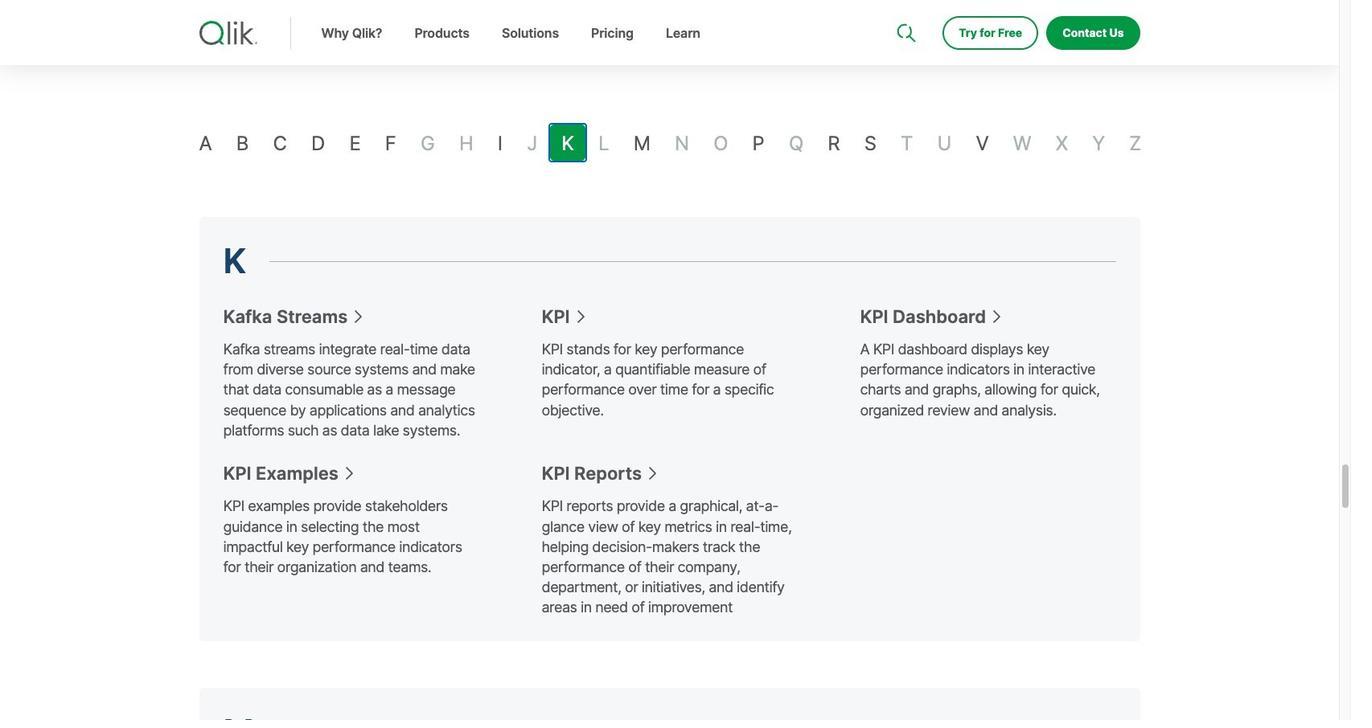 Task type: locate. For each thing, give the bounding box(es) containing it.
company image
[[992, 0, 1005, 13]]

support image
[[899, 0, 912, 13]]



Task type: vqa. For each thing, say whether or not it's contained in the screenshot.
free
no



Task type: describe. For each thing, give the bounding box(es) containing it.
qlik image
[[199, 21, 257, 45]]



